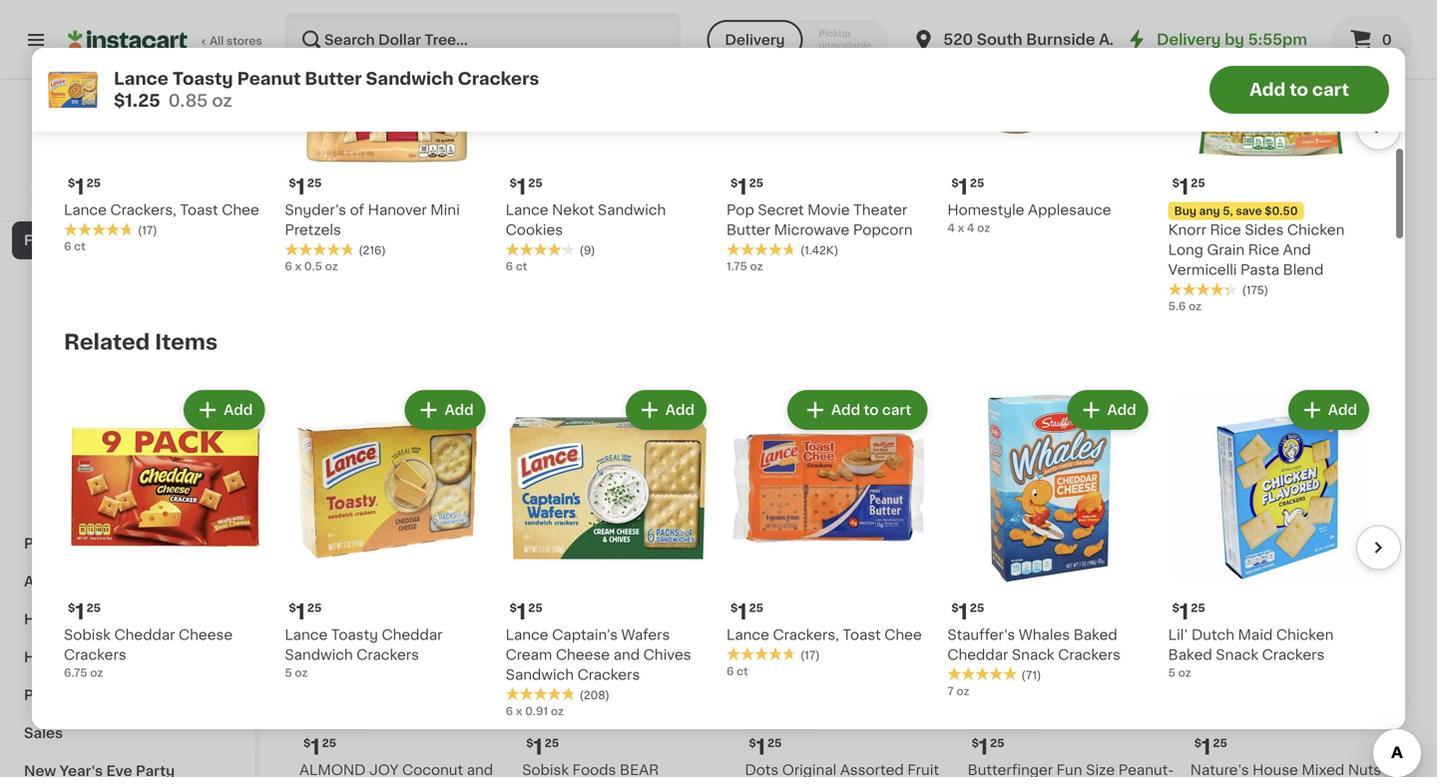 Task type: locate. For each thing, give the bounding box(es) containing it.
baked down lil'
[[1169, 648, 1213, 662]]

1 vertical spatial cheese
[[556, 648, 610, 662]]

delivery inside button
[[725, 33, 785, 47]]

1 horizontal spatial 12
[[522, 134, 534, 145]]

fl right 7.25
[[1217, 134, 1224, 145]]

1 (28) from the left
[[373, 118, 396, 129]]

peanuts
[[1191, 427, 1248, 441]]

1 horizontal spatial sour
[[649, 427, 681, 441]]

sour
[[300, 76, 332, 90], [745, 407, 778, 421], [649, 427, 681, 441]]

0 horizontal spatial (28)
[[373, 118, 396, 129]]

520 south burnside avenue
[[944, 32, 1157, 47]]

0 vertical spatial crackers,
[[110, 203, 177, 217]]

1 vertical spatial soft
[[822, 427, 851, 441]]

toast
[[180, 203, 218, 217], [843, 628, 881, 642]]

0 vertical spatial add to cart button
[[1210, 66, 1390, 114]]

$1.25 element up rainbow
[[522, 378, 729, 404]]

sobisk cheddar cheese crackers 6.75 oz
[[64, 628, 233, 679]]

0 vertical spatial chee
[[222, 203, 259, 217]]

520
[[944, 32, 974, 47]]

(28) for 100%
[[1265, 118, 1287, 129]]

dollar tree logo image
[[108, 104, 146, 142]]

cheddar inside 'stauffer's whales baked cheddar snack crackers'
[[948, 648, 1009, 662]]

$1.25 element up 'cola'
[[300, 378, 506, 404]]

& inside home improvement & hardware
[[171, 176, 183, 190]]

crackers,
[[110, 203, 177, 217], [773, 628, 840, 642]]

0 horizontal spatial candy
[[457, 96, 504, 110]]

personal care link
[[12, 525, 243, 563]]

★★★★★
[[300, 115, 369, 129], [300, 115, 369, 129], [968, 115, 1038, 129], [968, 115, 1038, 129], [1191, 115, 1261, 129], [1191, 115, 1261, 129], [64, 222, 134, 236], [64, 222, 134, 236], [727, 242, 797, 256], [727, 242, 797, 256], [285, 242, 355, 256], [285, 242, 355, 256], [506, 242, 576, 256], [506, 242, 576, 256], [1169, 282, 1239, 296], [1169, 282, 1239, 296], [300, 426, 369, 440], [300, 426, 369, 440], [968, 446, 1038, 460], [968, 446, 1038, 460], [1191, 446, 1261, 460], [1191, 446, 1261, 460], [745, 466, 815, 480], [745, 466, 815, 480], [727, 648, 797, 662], [727, 648, 797, 662], [948, 668, 1018, 682], [948, 668, 1018, 682], [506, 688, 576, 702], [506, 688, 576, 702]]

0 horizontal spatial peanut
[[237, 70, 301, 87]]

butter for lance toasty peanut butter sandwich crackers $1.25 0.85 oz
[[305, 70, 362, 87]]

1 horizontal spatial toast
[[843, 628, 881, 642]]

chicken inside lil' dutch maid chicken baked snack crackers 5 oz
[[1277, 628, 1334, 642]]

home improvement & hardware
[[24, 176, 183, 210]]

cheddar
[[114, 628, 175, 642], [382, 628, 443, 642], [948, 648, 1009, 662]]

2 horizontal spatial cheddar
[[948, 648, 1009, 662]]

of right out
[[600, 487, 612, 498]]

520 south burnside avenue button
[[912, 12, 1157, 68]]

1 horizontal spatial baked
[[1169, 648, 1213, 662]]

home
[[24, 176, 67, 190], [24, 613, 67, 627]]

care up '6.75'
[[75, 651, 110, 665]]

3.8
[[522, 467, 541, 478]]

chee left snyder's
[[222, 203, 259, 217]]

0 vertical spatial 12
[[522, 134, 534, 145]]

& up everyday on the top left of the page
[[83, 138, 95, 152]]

sales
[[24, 727, 63, 741]]

sandwich inside lance toasty cheddar sandwich crackers 5 oz
[[285, 648, 353, 662]]

patch for chewy
[[335, 76, 376, 90]]

product group containing shasta cola
[[300, 163, 506, 459]]

1 horizontal spatial kids
[[825, 407, 856, 421]]

2 5 from the left
[[1169, 668, 1176, 679]]

0 vertical spatial care
[[90, 537, 125, 551]]

apparel & accessories
[[24, 138, 187, 152]]

kids left red
[[379, 76, 410, 90]]

0 vertical spatial sour
[[300, 76, 332, 90]]

butter inside lance toasty peanut butter sandwich crackers $1.25 0.85 oz
[[305, 70, 362, 87]]

candy down raspberry
[[745, 447, 792, 461]]

fl inside product 'group'
[[314, 445, 322, 456]]

lance toasty peanut butter sandwich crackers
[[968, 407, 1162, 441]]

homestyle
[[948, 203, 1025, 217]]

planters
[[1191, 407, 1249, 421]]

care down produce link
[[90, 537, 125, 551]]

nekot
[[552, 203, 594, 217]]

& up guarantee
[[171, 176, 183, 190]]

1 vertical spatial patch
[[781, 407, 822, 421]]

health
[[24, 651, 72, 665]]

$1.25 element
[[300, 378, 506, 404], [522, 378, 729, 404]]

add to cart button inside item carousel region
[[790, 392, 926, 428]]

lance inside lance captain's wafers cream cheese and chives sandwich crackers
[[506, 628, 549, 642]]

butter up 3.1 oz
[[305, 70, 362, 87]]

health care
[[24, 651, 110, 665]]

x down the homestyle
[[958, 223, 965, 234]]

12 fl oz
[[300, 445, 337, 456]]

1 horizontal spatial to
[[1290, 81, 1309, 98]]

0.85 inside lance toasty peanut butter sandwich crackers $1.25 0.85 oz
[[168, 92, 208, 109]]

1 horizontal spatial add to cart
[[1250, 81, 1350, 98]]

baked right whales
[[1074, 628, 1118, 642]]

x for lance captain's wafers cream cheese and chives sandwich crackers
[[516, 706, 523, 717]]

4 oz down raspberry
[[745, 485, 769, 496]]

chee left stauffer's
[[885, 628, 922, 642]]

improvement
[[71, 176, 168, 190]]

snack up (71)
[[1012, 648, 1055, 662]]

toasty inside lance toasty peanut butter sandwich crackers $1.25 0.85 oz
[[172, 70, 233, 87]]

chewy down blue
[[870, 427, 919, 441]]

product group containing airheads rainbow berry flavored xtremes sour bites candy
[[522, 163, 729, 504]]

peanut inside lance toasty peanut butter sandwich crackers $1.25 0.85 oz
[[237, 70, 301, 87]]

rice down sides
[[1249, 243, 1280, 257]]

12 for 12 oz
[[522, 134, 534, 145]]

delivery left "by"
[[1157, 32, 1222, 47]]

pasta
[[1241, 263, 1280, 277]]

1 vertical spatial 6 ct
[[506, 261, 528, 272]]

12 down the shasta
[[300, 445, 311, 456]]

of
[[350, 203, 365, 217], [600, 487, 612, 498]]

of left 'hanover'
[[350, 203, 365, 217]]

0 horizontal spatial chee
[[222, 203, 259, 217]]

hardware
[[24, 196, 94, 210]]

service type group
[[707, 20, 888, 60]]

1 horizontal spatial patch
[[781, 407, 822, 421]]

0 horizontal spatial delivery
[[725, 33, 785, 47]]

1 vertical spatial 4 oz
[[745, 485, 769, 496]]

berry
[[652, 407, 690, 421]]

x down '1 25'
[[978, 465, 985, 476]]

$1.25
[[114, 92, 160, 109]]

chewy
[[347, 96, 396, 110], [870, 427, 919, 441]]

request
[[426, 537, 486, 551]]

natural
[[522, 96, 573, 110]]

sour for sour patch kids red & green soft & chewy holiday candy
[[300, 76, 332, 90]]

to inside item carousel region
[[864, 403, 879, 417]]

patch
[[335, 76, 376, 90], [781, 407, 822, 421]]

0 horizontal spatial cheddar
[[114, 628, 175, 642]]

0 vertical spatial toasty
[[172, 70, 233, 87]]

butter inside lance toasty peanut butter sandwich crackers
[[1118, 407, 1162, 421]]

cheese down captain's
[[556, 648, 610, 662]]

sides
[[1246, 223, 1284, 237]]

peanut up '(141)'
[[1065, 407, 1115, 421]]

0 horizontal spatial of
[[350, 203, 365, 217]]

2 horizontal spatial ct
[[737, 666, 749, 677]]

chicken right maid
[[1277, 628, 1334, 642]]

0 vertical spatial home
[[24, 176, 67, 190]]

product group
[[300, 163, 506, 459], [522, 163, 729, 504], [745, 163, 952, 499], [968, 163, 1175, 479], [64, 386, 269, 681], [285, 386, 490, 681], [506, 386, 711, 720], [727, 386, 932, 680], [948, 386, 1153, 700], [1169, 386, 1374, 681], [300, 520, 506, 778], [522, 520, 729, 778], [745, 520, 952, 778], [968, 520, 1175, 778], [1191, 520, 1398, 778]]

0 horizontal spatial cheese
[[179, 628, 233, 642]]

care
[[90, 537, 125, 551], [75, 651, 110, 665]]

1 horizontal spatial rice
[[1249, 243, 1280, 257]]

snack inside 'stauffer's whales baked cheddar snack crackers'
[[1012, 648, 1055, 662]]

chicken up and
[[1288, 223, 1345, 237]]

lance inside lance toasty peanut butter sandwich crackers $1.25 0.85 oz
[[114, 70, 169, 87]]

lance captain's wafers cream cheese and chives sandwich crackers
[[506, 628, 692, 682]]

chicken inside 'knorr rice sides chicken long grain rice and vermicelli pasta blend'
[[1288, 223, 1345, 237]]

kids inside sour patch kids red & green soft & chewy holiday candy
[[379, 76, 410, 90]]

home up health
[[24, 613, 67, 627]]

sour down the berry
[[649, 427, 681, 441]]

1 vertical spatial add to cart
[[832, 403, 912, 417]]

save
[[1236, 206, 1263, 217]]

0 horizontal spatial 12
[[300, 445, 311, 456]]

2 vertical spatial sour
[[649, 427, 681, 441]]

1 vertical spatial add to cart button
[[790, 392, 926, 428]]

blue
[[859, 407, 891, 421]]

fl for butcher boy 100% pure refined coconut oil
[[1217, 134, 1224, 145]]

0.85 right $1.25
[[168, 92, 208, 109]]

0 vertical spatial 100%
[[1282, 76, 1320, 90]]

0 horizontal spatial 5
[[285, 668, 292, 679]]

candy
[[457, 96, 504, 110], [745, 447, 792, 461], [522, 447, 569, 461]]

100%
[[1282, 76, 1320, 90], [51, 192, 81, 203]]

lance inside lance toasty cheddar sandwich crackers 5 oz
[[285, 628, 328, 642]]

1 horizontal spatial snack
[[1216, 648, 1259, 662]]

butter inside pop secret movie theater butter microwave popcorn
[[727, 223, 771, 237]]

add to cart button
[[1210, 66, 1390, 114], [790, 392, 926, 428]]

crackers inside lance toasty peanut butter sandwich crackers $1.25 0.85 oz
[[458, 70, 540, 87]]

0 vertical spatial patch
[[335, 76, 376, 90]]

1 horizontal spatial (28)
[[1265, 118, 1287, 129]]

rice down 5,
[[1211, 223, 1242, 237]]

1 horizontal spatial soft
[[822, 427, 851, 441]]

100% down everyday on the top left of the page
[[51, 192, 81, 203]]

5 inside lance toasty cheddar sandwich crackers 5 oz
[[285, 668, 292, 679]]

x
[[958, 223, 965, 234], [295, 261, 302, 272], [978, 465, 985, 476], [516, 706, 523, 717]]

12 down natural
[[522, 134, 534, 145]]

cream
[[506, 648, 553, 662]]

0 horizontal spatial toasty
[[172, 70, 233, 87]]

x left 0.5
[[295, 261, 302, 272]]

fl down the shasta
[[314, 445, 322, 456]]

kids inside sour patch kids blue raspberry soft & chewy candy
[[825, 407, 856, 421]]

(28) down coconut
[[1265, 118, 1287, 129]]

home up hardware in the left top of the page
[[24, 176, 67, 190]]

0 horizontal spatial butter
[[305, 70, 362, 87]]

4 oz down peanuts
[[1191, 465, 1214, 476]]

2 home from the top
[[24, 613, 67, 627]]

1 horizontal spatial candy
[[522, 447, 569, 461]]

& up sobisk
[[71, 613, 82, 627]]

0 horizontal spatial 0.85
[[168, 92, 208, 109]]

crackers inside lance toasty peanut butter sandwich crackers
[[1040, 427, 1103, 441]]

1 horizontal spatial chewy
[[870, 427, 919, 441]]

1 vertical spatial fl
[[314, 445, 322, 456]]

kids for red
[[379, 76, 410, 90]]

(28) down sour patch kids red & green soft & chewy holiday candy at the top left
[[373, 118, 396, 129]]

25
[[86, 178, 101, 189], [749, 178, 764, 189], [307, 178, 322, 189], [528, 178, 543, 189], [970, 178, 985, 189], [1191, 178, 1206, 189], [991, 382, 1005, 393], [1214, 382, 1228, 393], [86, 603, 101, 614], [749, 603, 764, 614], [307, 603, 322, 614], [528, 603, 543, 614], [970, 603, 985, 614], [1191, 603, 1206, 614], [322, 738, 336, 749], [768, 738, 782, 749], [545, 738, 559, 749], [991, 738, 1005, 749], [1214, 738, 1228, 749]]

vermicelli
[[1169, 263, 1238, 277]]

blend
[[1284, 263, 1324, 277]]

1 horizontal spatial cheddar
[[382, 628, 443, 642]]

1 snack from the left
[[1012, 648, 1055, 662]]

0 horizontal spatial patch
[[335, 76, 376, 90]]

& right arm
[[555, 76, 566, 90]]

boy
[[1250, 76, 1278, 90]]

1 vertical spatial chee
[[885, 628, 922, 642]]

100% satisfaction guarantee button
[[31, 186, 224, 206]]

fl
[[1217, 134, 1224, 145], [314, 445, 322, 456]]

item carousel region
[[36, 0, 1402, 323], [36, 378, 1402, 738]]

2 horizontal spatial 6 ct
[[727, 666, 749, 677]]

& right meat
[[75, 461, 87, 475]]

0 vertical spatial ct
[[74, 241, 86, 252]]

0 horizontal spatial soft
[[300, 96, 329, 110]]

25 inside '1 25'
[[991, 382, 1005, 393]]

1 vertical spatial 0.85
[[988, 465, 1013, 476]]

sour up 3.1 oz
[[300, 76, 332, 90]]

cookies
[[506, 223, 563, 237]]

2.43 oz
[[968, 134, 1009, 145]]

None search field
[[286, 12, 681, 68]]

oz inside lance toasty peanut butter sandwich crackers $1.25 0.85 oz
[[212, 92, 232, 109]]

toasty for lance toasty peanut butter sandwich crackers
[[1015, 407, 1062, 421]]

crackers inside 'stauffer's whales baked cheddar snack crackers'
[[1059, 648, 1121, 662]]

1 horizontal spatial 4 oz
[[1191, 465, 1214, 476]]

0 vertical spatial 0.85
[[168, 92, 208, 109]]

1 horizontal spatial crackers,
[[773, 628, 840, 642]]

cheese down auto link
[[179, 628, 233, 642]]

peanut
[[237, 70, 301, 87], [1065, 407, 1115, 421]]

1 vertical spatial peanut
[[1065, 407, 1115, 421]]

sour inside "airheads rainbow berry flavored xtremes sour bites candy 3.8 oz"
[[649, 427, 681, 441]]

butter left planters
[[1118, 407, 1162, 421]]

peanut for lance toasty peanut butter sandwich crackers
[[1065, 407, 1115, 421]]

request button
[[412, 526, 500, 562]]

0 horizontal spatial sour
[[300, 76, 332, 90]]

sour inside sour patch kids red & green soft & chewy holiday candy
[[300, 76, 332, 90]]

1 home from the top
[[24, 176, 67, 190]]

& right food
[[64, 234, 76, 248]]

care inside 'link'
[[75, 651, 110, 665]]

of inside snyder's of hanover mini pretzels
[[350, 203, 365, 217]]

patch left red
[[335, 76, 376, 90]]

0.85 down lance toasty peanut butter sandwich crackers
[[988, 465, 1013, 476]]

candy down green at the top of the page
[[457, 96, 504, 110]]

oz inside lance toasty cheddar sandwich crackers 5 oz
[[295, 668, 308, 679]]

2 vertical spatial toasty
[[331, 628, 378, 642]]

home improvement & hardware link
[[12, 164, 243, 222]]

hanover
[[368, 203, 427, 217]]

snack down maid
[[1216, 648, 1259, 662]]

burnside
[[1027, 32, 1096, 47]]

1 horizontal spatial fl
[[1217, 134, 1224, 145]]

0 vertical spatial rice
[[1211, 223, 1242, 237]]

kids
[[379, 76, 410, 90], [825, 407, 856, 421]]

3.1
[[300, 134, 314, 145]]

baked inside lil' dutch maid chicken baked snack crackers 5 oz
[[1169, 648, 1213, 662]]

3.5
[[745, 134, 763, 145]]

0 horizontal spatial $1.25 element
[[300, 378, 506, 404]]

3.5 oz button
[[745, 0, 952, 147]]

4 oz for sour patch kids blue raspberry soft & chewy candy
[[745, 485, 769, 496]]

peanut down the stores
[[237, 70, 301, 87]]

x left 0.91
[[516, 706, 523, 717]]

sour up raspberry
[[745, 407, 778, 421]]

lance
[[114, 70, 169, 87], [64, 203, 107, 217], [506, 203, 549, 217], [968, 407, 1011, 421], [727, 628, 770, 642], [285, 628, 328, 642], [506, 628, 549, 642]]

1 vertical spatial butter
[[727, 223, 771, 237]]

0 horizontal spatial kids
[[379, 76, 410, 90]]

1 horizontal spatial peanut
[[1065, 407, 1115, 421]]

1 vertical spatial sour
[[745, 407, 778, 421]]

1 vertical spatial baked
[[1169, 648, 1213, 662]]

delivery up 3.5
[[725, 33, 785, 47]]

toasty
[[172, 70, 233, 87], [1015, 407, 1062, 421], [331, 628, 378, 642]]

pop
[[727, 203, 755, 217]]

1 vertical spatial toast
[[843, 628, 881, 642]]

add button
[[186, 392, 263, 428], [407, 392, 484, 428], [628, 392, 705, 428], [1070, 392, 1147, 428], [1291, 392, 1368, 428], [646, 526, 723, 562], [869, 526, 946, 562], [1315, 526, 1392, 562]]

theater
[[854, 203, 908, 217]]

patch inside sour patch kids blue raspberry soft & chewy candy
[[781, 407, 822, 421]]

1 horizontal spatial butter
[[727, 223, 771, 237]]

0.91
[[525, 706, 548, 717]]

everyday store prices link
[[60, 170, 195, 186]]

0 vertical spatial lance crackers, toast chee
[[64, 203, 259, 217]]

0 horizontal spatial crackers,
[[110, 203, 177, 217]]

12
[[522, 134, 534, 145], [300, 445, 311, 456]]

100% up coconut
[[1282, 76, 1320, 90]]

2 horizontal spatial toasty
[[1015, 407, 1062, 421]]

electronics link
[[12, 88, 243, 126]]

patch inside sour patch kids red & green soft & chewy holiday candy
[[335, 76, 376, 90]]

buy any 5, save $0.50
[[1175, 206, 1299, 217]]

fl for shasta cola
[[314, 445, 322, 456]]

oz inside button
[[766, 134, 779, 145]]

1 $1.25 element from the left
[[300, 378, 506, 404]]

1 vertical spatial 100%
[[51, 192, 81, 203]]

2 snack from the left
[[1216, 648, 1259, 662]]

0 vertical spatial fl
[[1217, 134, 1224, 145]]

$1.25 element for shasta cola
[[300, 378, 506, 404]]

butter down pop
[[727, 223, 771, 237]]

1 5 from the left
[[285, 668, 292, 679]]

0 horizontal spatial chewy
[[347, 96, 396, 110]]

candy inside "airheads rainbow berry flavored xtremes sour bites candy 3.8 oz"
[[522, 447, 569, 461]]

0 vertical spatial item carousel region
[[36, 0, 1402, 323]]

kids left blue
[[825, 407, 856, 421]]

crackers inside lil' dutch maid chicken baked snack crackers 5 oz
[[1263, 648, 1325, 662]]

2 (28) from the left
[[1265, 118, 1287, 129]]

and
[[1284, 243, 1312, 257]]

soft up 3.1 oz
[[300, 96, 329, 110]]

home for home & garden
[[24, 613, 67, 627]]

home inside home improvement & hardware
[[24, 176, 67, 190]]

1 horizontal spatial lance crackers, toast chee
[[727, 628, 922, 642]]

soft up the (30) on the bottom of page
[[822, 427, 851, 441]]

1 vertical spatial to
[[864, 403, 879, 417]]

sandwich inside lance toasty peanut butter sandwich crackers
[[968, 427, 1036, 441]]

1 vertical spatial chicken
[[1277, 628, 1334, 642]]

candy down flavored
[[522, 447, 569, 461]]

0 vertical spatial soft
[[300, 96, 329, 110]]

0 horizontal spatial to
[[864, 403, 879, 417]]

5.6 oz
[[1169, 301, 1202, 312]]

1 vertical spatial cart
[[883, 403, 912, 417]]

all stores
[[210, 35, 262, 46]]

2 horizontal spatial butter
[[1118, 407, 1162, 421]]

0 horizontal spatial 100%
[[51, 192, 81, 203]]

0 horizontal spatial (17)
[[138, 225, 157, 236]]

peanut inside lance toasty peanut butter sandwich crackers
[[1065, 407, 1115, 421]]

toasty inside lance toasty peanut butter sandwich crackers
[[1015, 407, 1062, 421]]

bites
[[685, 427, 721, 441]]

chee
[[222, 203, 259, 217], [885, 628, 922, 642]]

sour inside sour patch kids blue raspberry soft & chewy candy
[[745, 407, 778, 421]]

1 horizontal spatial ct
[[516, 261, 528, 272]]

12 inside product 'group'
[[300, 445, 311, 456]]

0 vertical spatial to
[[1290, 81, 1309, 98]]

2 $1.25 element from the left
[[522, 378, 729, 404]]

chewy left holiday at the top of page
[[347, 96, 396, 110]]

sour for sour patch kids blue raspberry soft & chewy candy
[[745, 407, 778, 421]]

toasty inside lance toasty cheddar sandwich crackers 5 oz
[[331, 628, 378, 642]]

likely out of stock
[[542, 487, 646, 498]]

grain
[[1208, 243, 1245, 257]]

patch up raspberry
[[781, 407, 822, 421]]

(208)
[[580, 690, 610, 701]]

product group containing sour patch kids blue raspberry soft & chewy candy
[[745, 163, 952, 499]]

& down blue
[[855, 427, 866, 441]]



Task type: describe. For each thing, give the bounding box(es) containing it.
& inside arm & hammer fresh‐n‐ natural odor absorber,
[[555, 76, 566, 90]]

dairy
[[36, 347, 73, 361]]

(1.42k)
[[801, 245, 839, 256]]

avenue
[[1099, 32, 1157, 47]]

& inside sour patch kids blue raspberry soft & chewy candy
[[855, 427, 866, 441]]

chicken for lil' dutch maid chicken baked snack crackers 5 oz
[[1277, 628, 1334, 642]]

3.1 oz
[[300, 134, 330, 145]]

chewy inside sour patch kids red & green soft & chewy holiday candy
[[347, 96, 396, 110]]

lance inside lance toasty peanut butter sandwich crackers
[[968, 407, 1011, 421]]

maid
[[1239, 628, 1273, 642]]

1 horizontal spatial 0.85
[[988, 465, 1013, 476]]

crackers inside lance toasty cheddar sandwich crackers 5 oz
[[357, 648, 419, 662]]

0 horizontal spatial ct
[[74, 241, 86, 252]]

100% inside butcher boy 100% pure refined coconut oil
[[1282, 76, 1320, 90]]

sour patch kids blue raspberry soft & chewy candy
[[745, 407, 919, 461]]

1 horizontal spatial cart
[[1313, 81, 1350, 98]]

captain's
[[552, 628, 618, 642]]

5 inside lil' dutch maid chicken baked snack crackers 5 oz
[[1169, 668, 1176, 679]]

peanut for lance toasty peanut butter sandwich crackers $1.25 0.85 oz
[[237, 70, 301, 87]]

home & garden
[[24, 613, 139, 627]]

related items
[[64, 332, 218, 353]]

everyday
[[60, 172, 113, 183]]

12 oz
[[522, 134, 550, 145]]

food & drink link
[[12, 222, 243, 260]]

apparel
[[24, 138, 80, 152]]

crackers inside 'sobisk cheddar cheese crackers 6.75 oz'
[[64, 648, 127, 662]]

home for home improvement & hardware
[[24, 176, 67, 190]]

patch for candy
[[781, 407, 822, 421]]

0 horizontal spatial rice
[[1211, 223, 1242, 237]]

likely
[[542, 487, 576, 498]]

toasty for lance toasty peanut butter sandwich crackers $1.25 0.85 oz
[[172, 70, 233, 87]]

0 button
[[1332, 16, 1414, 64]]

(141)
[[1042, 449, 1067, 460]]

delivery for delivery by 5:55pm
[[1157, 32, 1222, 47]]

sandwich inside lance nekot sandwich cookies
[[598, 203, 666, 217]]

1 horizontal spatial add to cart button
[[1210, 66, 1390, 114]]

care for health care
[[75, 651, 110, 665]]

chewy inside sour patch kids blue raspberry soft & chewy candy
[[870, 427, 919, 441]]

2 item carousel region from the top
[[36, 378, 1402, 738]]

delivery by 5:55pm
[[1157, 32, 1308, 47]]

1 vertical spatial of
[[600, 487, 612, 498]]

1 vertical spatial rice
[[1249, 243, 1280, 257]]

6 x 0.5 oz
[[285, 261, 338, 272]]

wafers
[[622, 628, 670, 642]]

(11)
[[373, 429, 391, 440]]

meat & seafood link
[[12, 449, 243, 487]]

chicken for knorr rice sides chicken long grain rice and vermicelli pasta blend
[[1288, 223, 1345, 237]]

applesauce
[[1029, 203, 1112, 217]]

2 vertical spatial 6 ct
[[727, 666, 749, 677]]

shasta cola
[[300, 407, 383, 421]]

lance nekot sandwich cookies
[[506, 203, 666, 237]]

lance toasty peanut butter sandwich crackers $1.25 0.85 oz
[[114, 70, 540, 109]]

1 horizontal spatial chee
[[885, 628, 922, 642]]

0 horizontal spatial toast
[[180, 203, 218, 217]]

pets
[[24, 689, 56, 703]]

chives
[[644, 648, 692, 662]]

cheese inside 'sobisk cheddar cheese crackers 6.75 oz'
[[179, 628, 233, 642]]

pets link
[[12, 677, 243, 715]]

lil'
[[1169, 628, 1189, 642]]

7.25
[[1191, 134, 1214, 145]]

4 oz for planters honey roasted peanuts
[[1191, 465, 1214, 476]]

and
[[614, 648, 640, 662]]

x for snyder's of hanover mini pretzels
[[295, 261, 302, 272]]

meat & seafood
[[36, 461, 149, 475]]

sour patch kids red & green soft & chewy holiday candy
[[300, 76, 504, 110]]

$1.25 element for airheads rainbow berry flavored xtremes sour bites candy
[[522, 378, 729, 404]]

delivery button
[[707, 20, 803, 60]]

1 vertical spatial lance crackers, toast chee
[[727, 628, 922, 642]]

knorr rice sides chicken long grain rice and vermicelli pasta blend
[[1169, 223, 1345, 277]]

food
[[24, 234, 61, 248]]

pure
[[1323, 76, 1355, 90]]

sales link
[[12, 715, 243, 753]]

produce
[[36, 499, 95, 513]]

instacart logo image
[[68, 28, 188, 52]]

auto
[[24, 575, 58, 589]]

butter for lance toasty peanut butter sandwich crackers
[[1118, 407, 1162, 421]]

related
[[64, 332, 150, 353]]

delivery by 5:55pm link
[[1125, 28, 1308, 52]]

fresh‐n‐
[[633, 76, 696, 90]]

kids for blue
[[825, 407, 856, 421]]

mini
[[431, 203, 460, 217]]

any
[[1200, 206, 1221, 217]]

1 vertical spatial ct
[[516, 261, 528, 272]]

7 oz
[[948, 686, 970, 697]]

1 horizontal spatial 6 ct
[[506, 261, 528, 272]]

1 item carousel region from the top
[[36, 0, 1402, 323]]

home & garden link
[[12, 601, 243, 639]]

x for lance toasty peanut butter sandwich crackers
[[978, 465, 985, 476]]

soft inside sour patch kids red & green soft & chewy holiday candy
[[300, 96, 329, 110]]

microwave
[[774, 223, 850, 237]]

prices
[[148, 172, 183, 183]]

& left holiday at the top of page
[[333, 96, 344, 110]]

& inside 'link'
[[75, 461, 87, 475]]

baked inside 'stauffer's whales baked cheddar snack crackers'
[[1074, 628, 1118, 642]]

coconut
[[1249, 96, 1311, 110]]

cheddar inside lance toasty cheddar sandwich crackers 5 oz
[[382, 628, 443, 642]]

apparel & accessories link
[[12, 126, 243, 164]]

x inside 'homestyle applesauce 4 x 4 oz'
[[958, 223, 965, 234]]

care for personal care
[[90, 537, 125, 551]]

oz inside 'homestyle applesauce 4 x 4 oz'
[[978, 223, 991, 234]]

satisfaction
[[84, 192, 151, 203]]

lance inside lance nekot sandwich cookies
[[506, 203, 549, 217]]

cheese inside lance captain's wafers cream cheese and chives sandwich crackers
[[556, 648, 610, 662]]

candy inside sour patch kids blue raspberry soft & chewy candy
[[745, 447, 792, 461]]

soft inside sour patch kids blue raspberry soft & chewy candy
[[822, 427, 851, 441]]

planters honey roasted peanuts
[[1191, 407, 1361, 441]]

(28) for kids
[[373, 118, 396, 129]]

lance toasty cheddar sandwich crackers 5 oz
[[285, 628, 443, 679]]

100% inside everyday store prices 100% satisfaction guarantee
[[51, 192, 81, 203]]

toasty for lance toasty cheddar sandwich crackers 5 oz
[[331, 628, 378, 642]]

shasta
[[300, 407, 347, 421]]

& right red
[[445, 76, 457, 90]]

3.5 oz
[[745, 134, 779, 145]]

refined
[[1191, 96, 1246, 110]]

all stores link
[[68, 12, 264, 68]]

1 vertical spatial crackers,
[[773, 628, 840, 642]]

(9)
[[580, 245, 596, 256]]

oz inside 'sobisk cheddar cheese crackers 6.75 oz'
[[90, 668, 103, 679]]

raspberry
[[745, 427, 818, 441]]

health care link
[[12, 639, 243, 677]]

buy
[[1175, 206, 1197, 217]]

airheads
[[522, 407, 584, 421]]

add to cart inside item carousel region
[[832, 403, 912, 417]]

red
[[414, 76, 442, 90]]

0 horizontal spatial 6 ct
[[64, 241, 86, 252]]

5:55pm
[[1249, 32, 1308, 47]]

store
[[116, 172, 145, 183]]

dairy link
[[12, 336, 243, 373]]

snack inside lil' dutch maid chicken baked snack crackers 5 oz
[[1216, 648, 1259, 662]]

oz inside "airheads rainbow berry flavored xtremes sour bites candy 3.8 oz"
[[543, 467, 556, 478]]

delivery for delivery
[[725, 33, 785, 47]]

green
[[460, 76, 503, 90]]

sandwich inside lance captain's wafers cream cheese and chives sandwich crackers
[[506, 668, 574, 682]]

cheddar inside 'sobisk cheddar cheese crackers 6.75 oz'
[[114, 628, 175, 642]]

all
[[210, 35, 224, 46]]

everyday store prices 100% satisfaction guarantee
[[51, 172, 212, 203]]

oz inside lil' dutch maid chicken baked snack crackers 5 oz
[[1179, 668, 1192, 679]]

0 vertical spatial (17)
[[138, 225, 157, 236]]

drink
[[79, 234, 118, 248]]

12 for 12 fl oz
[[300, 445, 311, 456]]

(411)
[[1265, 449, 1290, 460]]

candy inside sour patch kids red & green soft & chewy holiday candy
[[457, 96, 504, 110]]

personal care
[[24, 537, 125, 551]]

roasted
[[1302, 407, 1361, 421]]

by
[[1225, 32, 1245, 47]]

sobisk
[[64, 628, 111, 642]]

1.75 oz
[[727, 261, 764, 272]]

accessories
[[99, 138, 187, 152]]

1 vertical spatial (17)
[[801, 650, 820, 661]]

stauffer's
[[948, 628, 1016, 642]]

sandwich inside lance toasty peanut butter sandwich crackers $1.25 0.85 oz
[[366, 70, 454, 87]]

7
[[948, 686, 954, 697]]

0 horizontal spatial cart
[[883, 403, 912, 417]]

5.6
[[1169, 301, 1187, 312]]

floral link
[[12, 50, 243, 88]]

stores
[[227, 35, 262, 46]]

crackers inside lance captain's wafers cream cheese and chives sandwich crackers
[[578, 668, 640, 682]]

cola
[[351, 407, 383, 421]]

0 vertical spatial add to cart
[[1250, 81, 1350, 98]]



Task type: vqa. For each thing, say whether or not it's contained in the screenshot.
late night delivery link
no



